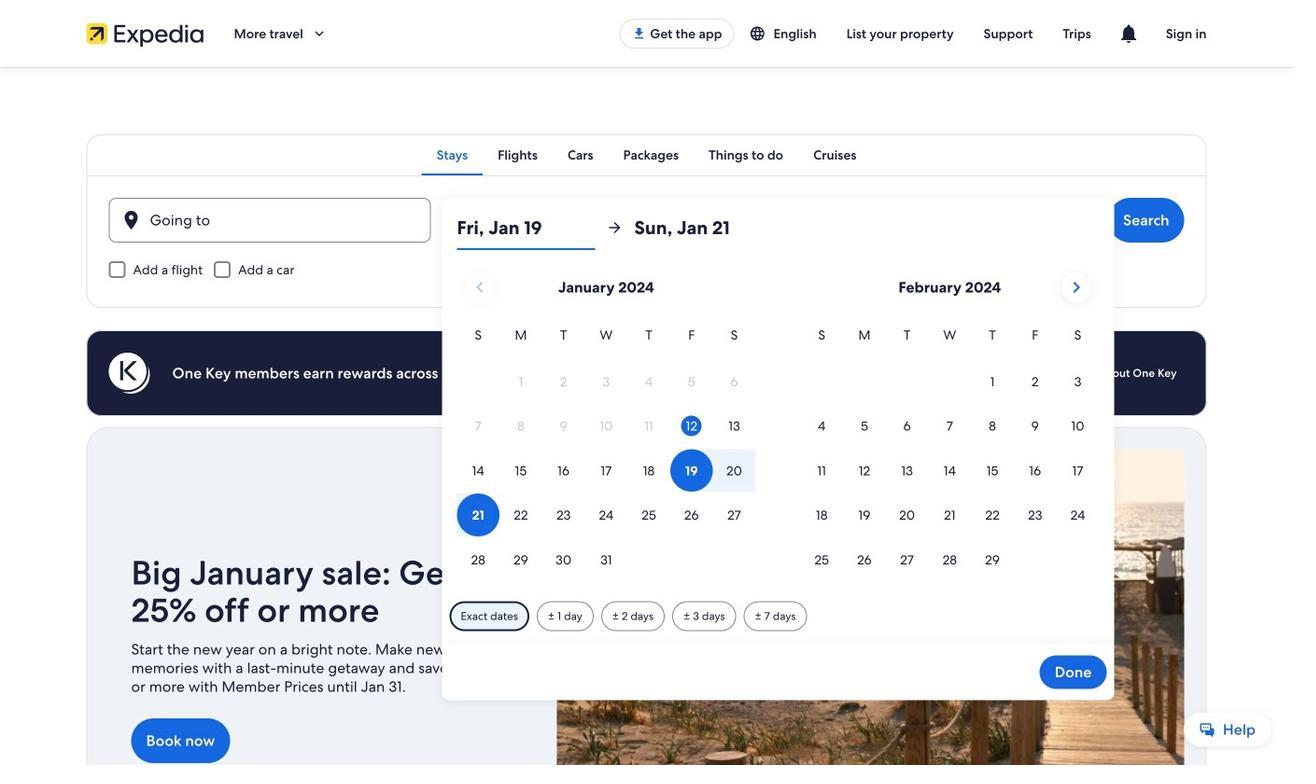 Task type: vqa. For each thing, say whether or not it's contained in the screenshot.
Swap origin and destination values icon
no



Task type: locate. For each thing, give the bounding box(es) containing it.
application
[[457, 265, 1099, 583]]

main content
[[0, 67, 1293, 766]]

today element
[[681, 416, 702, 437]]

previous month image
[[469, 276, 491, 299]]

expedia logo image
[[86, 21, 204, 47]]

tab list
[[86, 134, 1207, 176]]

february 2024 element
[[800, 325, 1099, 583]]

next month image
[[1065, 276, 1088, 299]]

more travel image
[[311, 25, 328, 42]]

directional image
[[606, 219, 623, 236]]



Task type: describe. For each thing, give the bounding box(es) containing it.
january 2024 element
[[457, 325, 756, 583]]

small image
[[749, 25, 774, 42]]

download the app button image
[[631, 26, 646, 41]]

communication center icon image
[[1117, 22, 1140, 45]]



